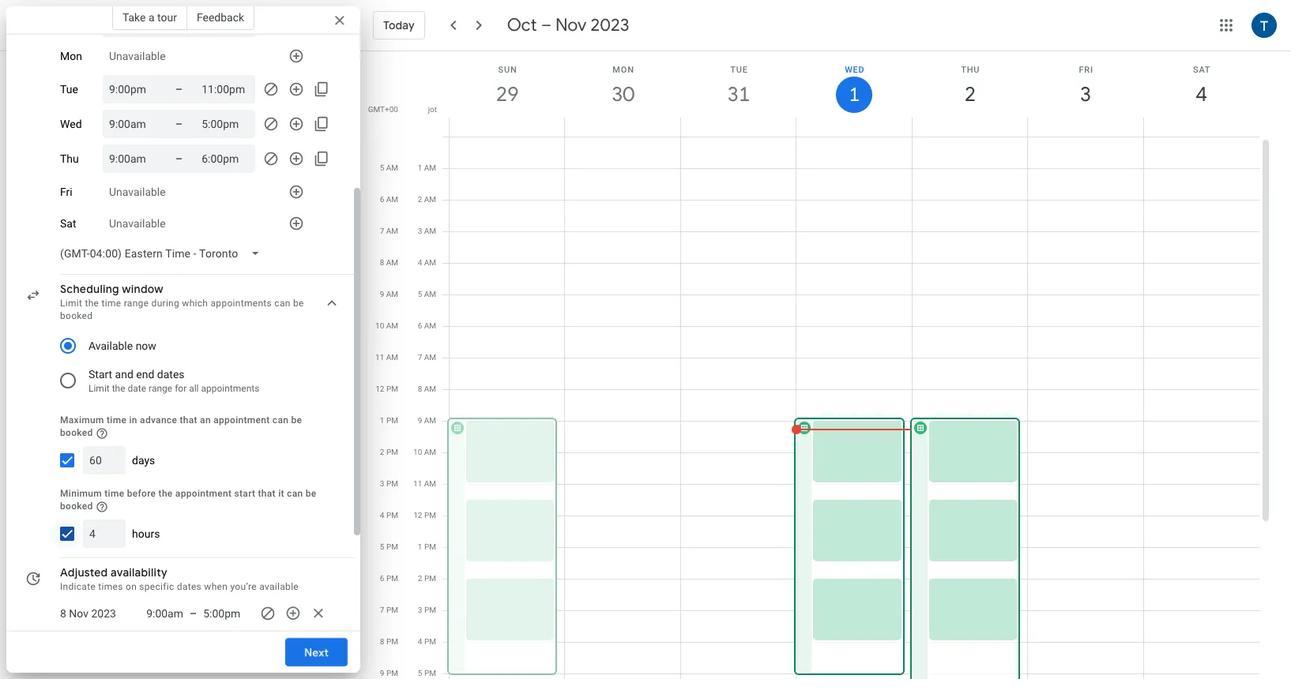 Task type: vqa. For each thing, say whether or not it's contained in the screenshot.
END TIME ON WEDNESDAYS text field
yes



Task type: describe. For each thing, give the bounding box(es) containing it.
sat for sat
[[60, 217, 76, 230]]

1 vertical spatial 11
[[414, 480, 422, 489]]

1 horizontal spatial 8 am
[[418, 385, 436, 394]]

next
[[304, 646, 329, 660]]

0 vertical spatial 11 am
[[376, 353, 398, 362]]

oct – nov 2023
[[507, 14, 630, 36]]

today button
[[373, 6, 425, 44]]

an
[[200, 415, 211, 426]]

mon 30
[[611, 65, 635, 108]]

limit inside the scheduling window limit the time range during which appointments can be booked
[[60, 298, 82, 309]]

9 pm
[[380, 670, 398, 678]]

2023
[[591, 14, 630, 36]]

3 am
[[418, 227, 436, 236]]

wed for wed
[[60, 118, 82, 130]]

Date text field
[[60, 605, 116, 624]]

1 vertical spatial 7 am
[[418, 353, 436, 362]]

– right a
[[176, 17, 183, 29]]

0 vertical spatial 8 am
[[380, 259, 398, 267]]

the for window
[[85, 298, 99, 309]]

for
[[175, 383, 187, 395]]

1 cell from the left
[[447, 137, 566, 680]]

1 vertical spatial 8
[[418, 385, 422, 394]]

thursday, 2 november element
[[953, 77, 989, 113]]

appointments inside start and end dates limit the date range for all appointments
[[201, 383, 260, 395]]

1 inside wed 1
[[849, 82, 859, 108]]

before
[[127, 488, 156, 500]]

a
[[149, 11, 155, 24]]

start
[[89, 368, 112, 381]]

can inside maximum time in advance that an appointment can be booked
[[273, 415, 289, 426]]

1 vertical spatial 1 pm
[[418, 543, 436, 552]]

Maximum days in advance that an appointment can be booked number field
[[89, 447, 119, 475]]

4 am
[[418, 259, 436, 267]]

jot
[[428, 105, 437, 114]]

thu 2
[[962, 65, 981, 108]]

1 horizontal spatial 6 am
[[418, 322, 436, 330]]

5 down 4 am
[[418, 290, 422, 299]]

wednesday, 1 november, today element
[[837, 77, 873, 113]]

available
[[260, 582, 299, 593]]

grid containing 29
[[367, 51, 1273, 680]]

take a tour
[[122, 11, 177, 24]]

available now
[[89, 340, 156, 353]]

5 left the 1 am
[[380, 164, 384, 172]]

minimum time before the appointment start that it can be booked
[[60, 488, 317, 512]]

range inside the scheduling window limit the time range during which appointments can be booked
[[124, 298, 149, 309]]

1 horizontal spatial 4 pm
[[418, 638, 436, 647]]

when
[[204, 582, 228, 593]]

31
[[727, 81, 750, 108]]

0 horizontal spatial 12
[[376, 385, 385, 394]]

2 am
[[418, 195, 436, 204]]

0 vertical spatial 9
[[380, 290, 384, 299]]

0 horizontal spatial 5 pm
[[380, 543, 398, 552]]

mon for mon
[[60, 50, 82, 62]]

3 column header
[[1028, 51, 1144, 137]]

sun
[[499, 65, 518, 75]]

0 horizontal spatial 12 pm
[[376, 385, 398, 394]]

fri for fri 3
[[1080, 65, 1094, 75]]

1 am
[[418, 164, 436, 172]]

sun 29
[[495, 65, 518, 108]]

1 vertical spatial 11 am
[[414, 480, 436, 489]]

tue for tue
[[60, 83, 78, 96]]

mon for mon 30
[[613, 65, 635, 75]]

available
[[89, 340, 133, 353]]

2 cell from the left
[[566, 137, 681, 680]]

fri for fri
[[60, 186, 73, 198]]

monday, 30 october element
[[605, 77, 642, 113]]

feedback
[[197, 11, 244, 24]]

0 horizontal spatial 10 am
[[376, 322, 398, 330]]

now
[[136, 340, 156, 353]]

dates inside adjusted availability indicate times on specific dates when you're available
[[177, 582, 202, 593]]

sunday, 29 october element
[[490, 77, 526, 113]]

1 vertical spatial 12 pm
[[414, 512, 436, 520]]

1 vertical spatial 10 am
[[414, 448, 436, 457]]

oct
[[507, 14, 537, 36]]

2 vertical spatial 9
[[380, 670, 385, 678]]

tue for tue 31
[[731, 65, 748, 75]]

date
[[128, 383, 146, 395]]

1 horizontal spatial 10
[[414, 448, 422, 457]]

advance
[[140, 415, 177, 426]]

1 column header
[[796, 51, 913, 137]]

0 horizontal spatial 9 am
[[380, 290, 398, 299]]

appointment inside maximum time in advance that an appointment can be booked
[[214, 415, 270, 426]]

0 vertical spatial 5 am
[[380, 164, 398, 172]]

hours
[[132, 528, 160, 540]]

feedback button
[[187, 5, 255, 30]]

4 cell from the left
[[792, 137, 913, 680]]

unavailable for mon
[[109, 50, 166, 62]]

– right the oct
[[541, 14, 552, 36]]

that inside maximum time in advance that an appointment can be booked
[[180, 415, 198, 426]]

End time on Thursdays text field
[[202, 149, 249, 168]]

the inside start and end dates limit the date range for all appointments
[[112, 383, 125, 395]]

which
[[182, 298, 208, 309]]

0 vertical spatial 10
[[376, 322, 384, 330]]

wed for wed 1
[[845, 65, 865, 75]]

all
[[189, 383, 199, 395]]

– right the start time on thursdays "text box"
[[176, 153, 183, 165]]

3 inside fri 3
[[1080, 81, 1091, 108]]

1 vertical spatial 7
[[418, 353, 422, 362]]

nov
[[556, 14, 587, 36]]

booked inside minimum time before the appointment start that it can be booked
[[60, 501, 93, 512]]

End time text field
[[203, 605, 248, 624]]

scheduling window limit the time range during which appointments can be booked
[[60, 282, 304, 322]]

0 horizontal spatial 6 am
[[380, 195, 398, 204]]

maximum
[[60, 415, 104, 426]]

tue 31
[[727, 65, 750, 108]]

2 vertical spatial 8
[[380, 638, 385, 647]]

– left end time on tuesdays text field
[[176, 83, 183, 96]]

saturday, 4 november element
[[1184, 77, 1220, 113]]

0 horizontal spatial 2 pm
[[380, 448, 398, 457]]

0 vertical spatial 7
[[380, 227, 384, 236]]

take
[[122, 11, 146, 24]]

1 vertical spatial 9
[[418, 417, 422, 425]]

today
[[383, 18, 415, 32]]



Task type: locate. For each thing, give the bounding box(es) containing it.
range inside start and end dates limit the date range for all appointments
[[149, 383, 172, 395]]

grid
[[367, 51, 1273, 680]]

1 vertical spatial wed
[[60, 118, 82, 130]]

12 pm
[[376, 385, 398, 394], [414, 512, 436, 520]]

10 am
[[376, 322, 398, 330], [414, 448, 436, 457]]

2 vertical spatial booked
[[60, 501, 93, 512]]

time inside maximum time in advance that an appointment can be booked
[[107, 415, 127, 426]]

1 horizontal spatial 11
[[414, 480, 422, 489]]

sat for sat 4
[[1194, 65, 1211, 75]]

option group containing available now
[[54, 329, 326, 398]]

can inside the scheduling window limit the time range during which appointments can be booked
[[275, 298, 291, 309]]

during
[[151, 298, 180, 309]]

0 horizontal spatial 11 am
[[376, 353, 398, 362]]

1 unavailable from the top
[[109, 50, 166, 62]]

1 horizontal spatial the
[[112, 383, 125, 395]]

1 horizontal spatial 3 pm
[[418, 606, 436, 615]]

time inside minimum time before the appointment start that it can be booked
[[105, 488, 124, 500]]

1 horizontal spatial 12 pm
[[414, 512, 436, 520]]

1
[[849, 82, 859, 108], [418, 164, 422, 172], [380, 417, 385, 425], [418, 543, 423, 552]]

appointment
[[214, 415, 270, 426], [175, 488, 232, 500]]

0 vertical spatial 7 am
[[380, 227, 398, 236]]

1 horizontal spatial thu
[[962, 65, 981, 75]]

can inside minimum time before the appointment start that it can be booked
[[287, 488, 303, 500]]

2 unavailable from the top
[[109, 186, 166, 198]]

1 vertical spatial 5 am
[[418, 290, 436, 299]]

2 booked from the top
[[60, 428, 93, 439]]

2 pm
[[380, 448, 398, 457], [418, 575, 436, 583]]

2 vertical spatial unavailable
[[109, 217, 166, 230]]

limit down the start
[[89, 383, 110, 395]]

1 horizontal spatial fri
[[1080, 65, 1094, 75]]

the down scheduling
[[85, 298, 99, 309]]

0 vertical spatial dates
[[157, 368, 185, 381]]

fri inside 3 column header
[[1080, 65, 1094, 75]]

0 horizontal spatial 7 am
[[380, 227, 398, 236]]

1 vertical spatial 9 am
[[418, 417, 436, 425]]

0 horizontal spatial fri
[[60, 186, 73, 198]]

31 column header
[[681, 51, 797, 137]]

range left for
[[149, 383, 172, 395]]

0 vertical spatial tue
[[731, 65, 748, 75]]

Minimum amount of hours before the start of the appointment that it can be booked number field
[[89, 520, 119, 548]]

gmt+00
[[368, 105, 398, 114]]

0 horizontal spatial 1 pm
[[380, 417, 398, 425]]

–
[[541, 14, 552, 36], [176, 17, 183, 29], [176, 83, 183, 96], [176, 118, 183, 130], [176, 153, 183, 165], [190, 608, 197, 620]]

1 horizontal spatial 9 am
[[418, 417, 436, 425]]

7 pm
[[380, 606, 398, 615]]

dates inside start and end dates limit the date range for all appointments
[[157, 368, 185, 381]]

sat up saturday, 4 november element
[[1194, 65, 1211, 75]]

on
[[126, 582, 137, 593]]

tour
[[157, 11, 177, 24]]

1 vertical spatial 4 pm
[[418, 638, 436, 647]]

2 vertical spatial be
[[306, 488, 317, 500]]

2 vertical spatial 6
[[380, 575, 385, 583]]

2 column header
[[912, 51, 1029, 137]]

booked down scheduling
[[60, 311, 93, 322]]

1 horizontal spatial 10 am
[[414, 448, 436, 457]]

days
[[132, 454, 155, 467]]

0 vertical spatial 12
[[376, 385, 385, 394]]

you're
[[230, 582, 257, 593]]

1 vertical spatial 6 am
[[418, 322, 436, 330]]

time left before
[[105, 488, 124, 500]]

appointment left start
[[175, 488, 232, 500]]

6 up 7 pm
[[380, 575, 385, 583]]

wed 1
[[845, 65, 865, 108]]

10
[[376, 322, 384, 330], [414, 448, 422, 457]]

tue left start time on tuesdays text field
[[60, 83, 78, 96]]

be inside maximum time in advance that an appointment can be booked
[[291, 415, 302, 426]]

0 horizontal spatial 11
[[376, 353, 384, 362]]

None field
[[54, 240, 273, 268]]

1 vertical spatial can
[[273, 415, 289, 426]]

the down and
[[112, 383, 125, 395]]

time down scheduling
[[102, 298, 121, 309]]

fri
[[1080, 65, 1094, 75], [60, 186, 73, 198]]

mon
[[60, 50, 82, 62], [613, 65, 635, 75]]

2 vertical spatial can
[[287, 488, 303, 500]]

4 column header
[[1144, 51, 1260, 137]]

9 am
[[380, 290, 398, 299], [418, 417, 436, 425]]

friday, 3 november element
[[1068, 77, 1105, 113]]

4 inside sat 4
[[1196, 81, 1207, 108]]

wed left the start time on wednesdays text box
[[60, 118, 82, 130]]

0 horizontal spatial 5 am
[[380, 164, 398, 172]]

0 vertical spatial 6
[[380, 195, 384, 204]]

that left the it
[[258, 488, 276, 500]]

1 horizontal spatial mon
[[613, 65, 635, 75]]

appointment inside minimum time before the appointment start that it can be booked
[[175, 488, 232, 500]]

3 cell from the left
[[681, 137, 797, 680]]

4 pm
[[380, 512, 398, 520], [418, 638, 436, 647]]

1 horizontal spatial wed
[[845, 65, 865, 75]]

0 vertical spatial mon
[[60, 50, 82, 62]]

fri 3
[[1080, 65, 1094, 108]]

0 vertical spatial 6 am
[[380, 195, 398, 204]]

tue up '31'
[[731, 65, 748, 75]]

cell
[[447, 137, 566, 680], [566, 137, 681, 680], [681, 137, 797, 680], [792, 137, 913, 680], [911, 137, 1029, 680], [1029, 137, 1144, 680], [1144, 137, 1260, 680]]

appointment right an
[[214, 415, 270, 426]]

unavailable for sat
[[109, 217, 166, 230]]

unavailable for fri
[[109, 186, 166, 198]]

1 horizontal spatial 12
[[414, 512, 423, 520]]

wed inside 1 column header
[[845, 65, 865, 75]]

0 horizontal spatial limit
[[60, 298, 82, 309]]

0 vertical spatial can
[[275, 298, 291, 309]]

11
[[376, 353, 384, 362], [414, 480, 422, 489]]

6
[[380, 195, 384, 204], [418, 322, 422, 330], [380, 575, 385, 583]]

can
[[275, 298, 291, 309], [273, 415, 289, 426], [287, 488, 303, 500]]

1 vertical spatial 6
[[418, 322, 422, 330]]

time left in on the left
[[107, 415, 127, 426]]

1 horizontal spatial 1 pm
[[418, 543, 436, 552]]

wed
[[845, 65, 865, 75], [60, 118, 82, 130]]

0 horizontal spatial 10
[[376, 322, 384, 330]]

be inside minimum time before the appointment start that it can be booked
[[306, 488, 317, 500]]

0 horizontal spatial 4 pm
[[380, 512, 398, 520]]

0 vertical spatial 4 pm
[[380, 512, 398, 520]]

pm
[[387, 385, 398, 394], [387, 417, 398, 425], [387, 448, 398, 457], [387, 480, 398, 489], [387, 512, 398, 520], [425, 512, 436, 520], [387, 543, 398, 552], [425, 543, 436, 552], [387, 575, 398, 583], [425, 575, 436, 583], [387, 606, 398, 615], [425, 606, 436, 615], [387, 638, 398, 647], [425, 638, 436, 647], [387, 670, 398, 678], [425, 670, 436, 678]]

0 horizontal spatial wed
[[60, 118, 82, 130]]

0 vertical spatial fri
[[1080, 65, 1094, 75]]

window
[[122, 282, 164, 296]]

8 pm
[[380, 638, 398, 647]]

the inside the scheduling window limit the time range during which appointments can be booked
[[85, 298, 99, 309]]

5 right 9 pm
[[418, 670, 423, 678]]

dates up for
[[157, 368, 185, 381]]

am
[[386, 164, 398, 172], [424, 164, 436, 172], [386, 195, 398, 204], [424, 195, 436, 204], [386, 227, 398, 236], [424, 227, 436, 236], [386, 259, 398, 267], [424, 259, 436, 267], [386, 290, 398, 299], [424, 290, 436, 299], [386, 322, 398, 330], [424, 322, 436, 330], [386, 353, 398, 362], [424, 353, 436, 362], [424, 385, 436, 394], [424, 417, 436, 425], [424, 448, 436, 457], [424, 480, 436, 489]]

Start time text field
[[139, 605, 183, 624]]

booked inside the scheduling window limit the time range during which appointments can be booked
[[60, 311, 93, 322]]

thu
[[962, 65, 981, 75], [60, 153, 79, 165]]

End time on Tuesdays text field
[[202, 80, 249, 99]]

start
[[234, 488, 256, 500]]

time inside the scheduling window limit the time range during which appointments can be booked
[[102, 298, 121, 309]]

range
[[124, 298, 149, 309], [149, 383, 172, 395]]

1 horizontal spatial 5 pm
[[418, 670, 436, 678]]

1 horizontal spatial 7 am
[[418, 353, 436, 362]]

0 horizontal spatial mon
[[60, 50, 82, 62]]

0 vertical spatial limit
[[60, 298, 82, 309]]

wed up 'wednesday, 1 november, today' element
[[845, 65, 865, 75]]

adjusted availability indicate times on specific dates when you're available
[[60, 566, 299, 593]]

5 am
[[380, 164, 398, 172], [418, 290, 436, 299]]

5 cell from the left
[[911, 137, 1029, 680]]

option group
[[54, 329, 326, 398]]

1 vertical spatial be
[[291, 415, 302, 426]]

appointments inside the scheduling window limit the time range during which appointments can be booked
[[211, 298, 272, 309]]

row
[[443, 137, 1260, 680]]

0 horizontal spatial sat
[[60, 217, 76, 230]]

0 vertical spatial time
[[102, 298, 121, 309]]

0 vertical spatial unavailable
[[109, 50, 166, 62]]

Start time on Wednesdays text field
[[109, 115, 157, 134]]

7
[[380, 227, 384, 236], [418, 353, 422, 362], [380, 606, 385, 615]]

booked down minimum at the bottom
[[60, 501, 93, 512]]

5 am down 4 am
[[418, 290, 436, 299]]

limit down scheduling
[[60, 298, 82, 309]]

be
[[293, 298, 304, 309], [291, 415, 302, 426], [306, 488, 317, 500]]

1 vertical spatial 5 pm
[[418, 670, 436, 678]]

the right before
[[159, 488, 173, 500]]

5 up 6 pm
[[380, 543, 385, 552]]

1 vertical spatial time
[[107, 415, 127, 426]]

1 vertical spatial 8 am
[[418, 385, 436, 394]]

0 vertical spatial 5 pm
[[380, 543, 398, 552]]

limit inside start and end dates limit the date range for all appointments
[[89, 383, 110, 395]]

1 vertical spatial 2 pm
[[418, 575, 436, 583]]

that left an
[[180, 415, 198, 426]]

29
[[495, 81, 518, 108]]

that inside minimum time before the appointment start that it can be booked
[[258, 488, 276, 500]]

limit
[[60, 298, 82, 309], [89, 383, 110, 395]]

start and end dates limit the date range for all appointments
[[89, 368, 260, 395]]

mon inside mon 30
[[613, 65, 635, 75]]

1 vertical spatial appointments
[[201, 383, 260, 395]]

range down window
[[124, 298, 149, 309]]

appointments
[[211, 298, 272, 309], [201, 383, 260, 395]]

the inside minimum time before the appointment start that it can be booked
[[159, 488, 173, 500]]

times
[[98, 582, 123, 593]]

3
[[1080, 81, 1091, 108], [418, 227, 422, 236], [380, 480, 385, 489], [418, 606, 423, 615]]

maximum time in advance that an appointment can be booked
[[60, 415, 302, 439]]

the for time
[[159, 488, 173, 500]]

0 vertical spatial 11
[[376, 353, 384, 362]]

time for maximum
[[107, 415, 127, 426]]

0 vertical spatial that
[[180, 415, 198, 426]]

7 am
[[380, 227, 398, 236], [418, 353, 436, 362]]

0 vertical spatial range
[[124, 298, 149, 309]]

4 pm right 8 pm
[[418, 638, 436, 647]]

5 pm up 6 pm
[[380, 543, 398, 552]]

availability
[[111, 566, 168, 580]]

appointments right which
[[211, 298, 272, 309]]

Start time on Thursdays text field
[[109, 149, 157, 168]]

6 am left 2 am
[[380, 195, 398, 204]]

1 booked from the top
[[60, 311, 93, 322]]

thu up thursday, 2 november element
[[962, 65, 981, 75]]

scheduling
[[60, 282, 119, 296]]

time
[[102, 298, 121, 309], [107, 415, 127, 426], [105, 488, 124, 500]]

1 horizontal spatial 2 pm
[[418, 575, 436, 583]]

indicate
[[60, 582, 96, 593]]

be inside the scheduling window limit the time range during which appointments can be booked
[[293, 298, 304, 309]]

0 vertical spatial be
[[293, 298, 304, 309]]

1 horizontal spatial 11 am
[[414, 480, 436, 489]]

5
[[380, 164, 384, 172], [418, 290, 422, 299], [380, 543, 385, 552], [418, 670, 423, 678]]

thu left the start time on thursdays "text box"
[[60, 153, 79, 165]]

7 cell from the left
[[1144, 137, 1260, 680]]

booked down maximum
[[60, 428, 93, 439]]

5 pm right 9 pm
[[418, 670, 436, 678]]

the
[[85, 298, 99, 309], [112, 383, 125, 395], [159, 488, 173, 500]]

end
[[136, 368, 154, 381]]

0 vertical spatial 3 pm
[[380, 480, 398, 489]]

29 column header
[[449, 51, 566, 137]]

6 left 2 am
[[380, 195, 384, 204]]

1 vertical spatial unavailable
[[109, 186, 166, 198]]

End time on Wednesdays text field
[[202, 115, 249, 134]]

6 cell from the left
[[1029, 137, 1144, 680]]

sat inside 4 column header
[[1194, 65, 1211, 75]]

1 horizontal spatial limit
[[89, 383, 110, 395]]

next button
[[285, 634, 348, 672]]

2 inside thu 2
[[964, 81, 975, 108]]

thu for thu 2
[[962, 65, 981, 75]]

3 booked from the top
[[60, 501, 93, 512]]

1 pm
[[380, 417, 398, 425], [418, 543, 436, 552]]

5 pm
[[380, 543, 398, 552], [418, 670, 436, 678]]

4 pm up 6 pm
[[380, 512, 398, 520]]

1 vertical spatial range
[[149, 383, 172, 395]]

adjusted
[[60, 566, 108, 580]]

8
[[380, 259, 384, 267], [418, 385, 422, 394], [380, 638, 385, 647]]

0 horizontal spatial 3 pm
[[380, 480, 398, 489]]

booked inside maximum time in advance that an appointment can be booked
[[60, 428, 93, 439]]

sat
[[1194, 65, 1211, 75], [60, 217, 76, 230]]

6 am
[[380, 195, 398, 204], [418, 322, 436, 330]]

0 vertical spatial 8
[[380, 259, 384, 267]]

6 am down 4 am
[[418, 322, 436, 330]]

11 am
[[376, 353, 398, 362], [414, 480, 436, 489]]

2 vertical spatial time
[[105, 488, 124, 500]]

appointments right the all
[[201, 383, 260, 395]]

minimum
[[60, 488, 102, 500]]

in
[[129, 415, 137, 426]]

1 vertical spatial that
[[258, 488, 276, 500]]

thu for thu
[[60, 153, 79, 165]]

2 vertical spatial the
[[159, 488, 173, 500]]

– right the start time text box
[[190, 608, 197, 620]]

6 pm
[[380, 575, 398, 583]]

tuesday, 31 october element
[[721, 77, 757, 113]]

and
[[115, 368, 134, 381]]

1 horizontal spatial 5 am
[[418, 290, 436, 299]]

30 column header
[[565, 51, 681, 137]]

Start time on Tuesdays text field
[[109, 80, 157, 99]]

dates left 'when'
[[177, 582, 202, 593]]

sat 4
[[1194, 65, 1211, 108]]

3 unavailable from the top
[[109, 217, 166, 230]]

0 horizontal spatial tue
[[60, 83, 78, 96]]

specific
[[139, 582, 174, 593]]

6 down 4 am
[[418, 322, 422, 330]]

2 horizontal spatial the
[[159, 488, 173, 500]]

2
[[964, 81, 975, 108], [418, 195, 422, 204], [380, 448, 385, 457], [418, 575, 423, 583]]

sat up scheduling
[[60, 217, 76, 230]]

take a tour button
[[112, 5, 187, 30]]

0 vertical spatial 9 am
[[380, 290, 398, 299]]

9
[[380, 290, 384, 299], [418, 417, 422, 425], [380, 670, 385, 678]]

0 vertical spatial 1 pm
[[380, 417, 398, 425]]

1 vertical spatial 12
[[414, 512, 423, 520]]

– right the start time on wednesdays text box
[[176, 118, 183, 130]]

30
[[611, 81, 634, 108]]

time for minimum
[[105, 488, 124, 500]]

1 vertical spatial mon
[[613, 65, 635, 75]]

1 vertical spatial 10
[[414, 448, 422, 457]]

thu inside 2 column header
[[962, 65, 981, 75]]

1 vertical spatial sat
[[60, 217, 76, 230]]

2 vertical spatial 7
[[380, 606, 385, 615]]

tue inside tue 31
[[731, 65, 748, 75]]

4
[[1196, 81, 1207, 108], [418, 259, 422, 267], [380, 512, 385, 520], [418, 638, 423, 647]]

it
[[278, 488, 284, 500]]

5 am left the 1 am
[[380, 164, 398, 172]]

0 vertical spatial appointment
[[214, 415, 270, 426]]



